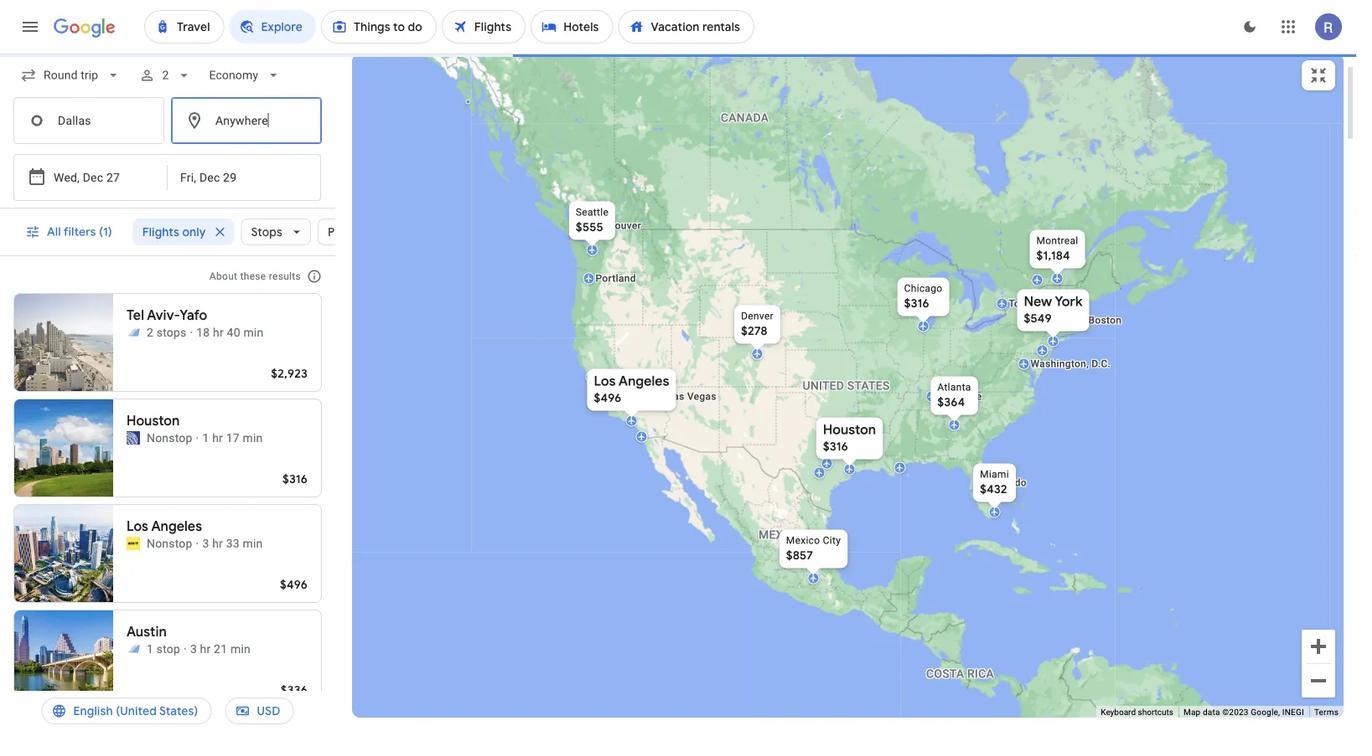 Task type: describe. For each thing, give the bounding box(es) containing it.
san
[[598, 372, 616, 384]]

316 US dollars text field
[[904, 296, 929, 311]]

washington, d.c.
[[1031, 358, 1111, 370]]

2 stops
[[147, 326, 186, 340]]

flights only
[[142, 225, 206, 240]]

austin
[[127, 624, 167, 641]]

montreal
[[1037, 235, 1079, 247]]

tel aviv-yafo
[[127, 307, 207, 324]]

40
[[227, 326, 240, 340]]

about these results
[[209, 271, 301, 283]]

miami
[[980, 469, 1009, 481]]

496 US dollars text field
[[594, 391, 622, 406]]

496 US dollars text field
[[280, 578, 308, 593]]

flights
[[142, 225, 179, 240]]

los for los angeles $496
[[594, 373, 616, 390]]

all
[[47, 225, 61, 240]]

vegas
[[687, 391, 717, 403]]

 image for los angeles
[[196, 536, 199, 552]]

Return text field
[[180, 155, 264, 200]]

3 for 3 hr 33 min
[[202, 537, 209, 551]]

francisco
[[619, 372, 665, 384]]

las vegas
[[668, 391, 717, 403]]

316 US dollars text field
[[282, 472, 308, 487]]

d.c.
[[1092, 358, 1111, 370]]

min for tel aviv-yafo
[[243, 326, 264, 340]]

mexico for mexico city $857
[[786, 535, 820, 547]]

keyboard shortcuts
[[1101, 708, 1174, 718]]

states)
[[159, 704, 198, 719]]

flights only button
[[132, 212, 234, 252]]

stop
[[157, 643, 180, 656]]

stops
[[157, 326, 186, 340]]

nashville
[[939, 391, 982, 403]]

 image for tel aviv-yafo
[[190, 324, 193, 341]]

english (united states)
[[73, 704, 198, 719]]

keyboard shortcuts button
[[1101, 707, 1174, 719]]

Departure text field
[[54, 155, 131, 200]]

$1,184
[[1037, 249, 1070, 264]]

1 for 1 hr 17 min
[[202, 431, 209, 445]]

houston for houston $316
[[823, 422, 876, 439]]

canada
[[721, 111, 769, 125]]

yafo
[[180, 307, 207, 324]]

min for los angeles
[[243, 537, 263, 551]]

results
[[269, 271, 301, 283]]

city
[[823, 535, 841, 547]]

usd button
[[225, 692, 294, 732]]

usd
[[257, 704, 280, 719]]

2923 US dollars text field
[[271, 366, 308, 381]]

3 for 3 hr 21 min
[[190, 643, 197, 656]]

los for los angeles
[[127, 519, 148, 536]]

hr for houston
[[212, 431, 223, 445]]

washington,
[[1031, 358, 1089, 370]]

hr left the 21
[[200, 643, 211, 656]]

data
[[1203, 708, 1220, 718]]

shortcuts
[[1138, 708, 1174, 718]]

$278
[[741, 324, 768, 339]]

seattle
[[576, 207, 609, 218]]

min right the 21
[[230, 643, 251, 656]]

costa rica
[[926, 668, 994, 681]]

chicago
[[904, 283, 943, 295]]

316 US dollars text field
[[823, 440, 848, 455]]

map data ©2023 google, inegi
[[1184, 708, 1304, 718]]

$857
[[786, 549, 813, 564]]

 image for houston
[[196, 430, 199, 447]]

toronto
[[1009, 298, 1045, 310]]

364 US dollars text field
[[938, 395, 965, 410]]

2 button
[[132, 55, 199, 96]]

about these results image
[[294, 257, 335, 297]]

english (united states) button
[[41, 692, 212, 732]]

1 vertical spatial $496
[[280, 578, 308, 593]]

18 hr 40 min
[[196, 326, 264, 340]]

nonstop for los angeles
[[147, 537, 192, 551]]

only
[[182, 225, 206, 240]]

portland
[[596, 273, 636, 285]]

price
[[328, 225, 356, 240]]

3 hr 21 min
[[190, 643, 251, 656]]

(united
[[116, 704, 157, 719]]

new york $549
[[1024, 293, 1083, 327]]

mexico for mexico
[[759, 528, 803, 542]]

filters form
[[0, 54, 335, 209]]

air canada, lufthansa, and united image
[[127, 326, 140, 340]]

549 US dollars text field
[[1024, 311, 1052, 327]]

chicago $316
[[904, 283, 943, 311]]

2 vertical spatial $316
[[282, 472, 308, 487]]



Task type: locate. For each thing, give the bounding box(es) containing it.
main menu image
[[20, 17, 40, 37]]

york
[[1055, 293, 1083, 311]]

hr left '33'
[[212, 537, 223, 551]]

houston inside "map" 'region'
[[823, 422, 876, 439]]

terms link
[[1314, 708, 1339, 718]]

angeles inside the los angeles $496
[[619, 373, 669, 390]]

0 horizontal spatial los
[[127, 519, 148, 536]]

these
[[240, 271, 266, 283]]

nonstop down los angeles
[[147, 537, 192, 551]]

(1)
[[99, 225, 112, 240]]

united states
[[803, 379, 890, 393]]

0 vertical spatial $496
[[594, 391, 622, 406]]

hr for tel aviv-yafo
[[213, 326, 224, 340]]

0 vertical spatial angeles
[[619, 373, 669, 390]]

33
[[226, 537, 240, 551]]

0 vertical spatial 1
[[202, 431, 209, 445]]

las
[[668, 391, 685, 403]]

atlanta $364
[[938, 382, 971, 410]]

18
[[196, 326, 210, 340]]

$555
[[576, 220, 603, 235]]

boston
[[1089, 315, 1122, 327]]

0 horizontal spatial $496
[[280, 578, 308, 593]]

inegi
[[1283, 708, 1304, 718]]

1 vertical spatial  image
[[196, 430, 199, 447]]

1 vertical spatial los
[[127, 519, 148, 536]]

los up 496 us dollars text box
[[594, 373, 616, 390]]

555 US dollars text field
[[576, 220, 603, 235]]

hr for los angeles
[[212, 537, 223, 551]]

 image left 3 hr 33 min
[[196, 536, 199, 552]]

1 left 17 on the bottom of page
[[202, 431, 209, 445]]

 image left 1 hr 17 min
[[196, 430, 199, 447]]

$549
[[1024, 311, 1052, 327]]

houston
[[127, 413, 180, 430], [823, 422, 876, 439]]

$364
[[938, 395, 965, 410]]

1 vertical spatial $316
[[823, 440, 848, 455]]

change appearance image
[[1230, 7, 1270, 47]]

hr
[[213, 326, 224, 340], [212, 431, 223, 445], [212, 537, 223, 551], [200, 643, 211, 656]]

spirit image
[[127, 537, 140, 551]]

Where to? text field
[[171, 97, 322, 144]]

min for houston
[[243, 431, 263, 445]]

0 horizontal spatial angeles
[[151, 519, 202, 536]]

1 stop
[[147, 643, 180, 656]]

filters
[[64, 225, 96, 240]]

min right 40
[[243, 326, 264, 340]]

angeles
[[619, 373, 669, 390], [151, 519, 202, 536]]

new
[[1024, 293, 1052, 311]]

1 horizontal spatial 3
[[202, 537, 209, 551]]

loading results progress bar
[[0, 54, 1357, 57]]

vancouver
[[591, 220, 641, 232]]

angeles for los angeles
[[151, 519, 202, 536]]

hr left 17 on the bottom of page
[[212, 431, 223, 445]]

houston $316
[[823, 422, 876, 455]]

1 vertical spatial nonstop
[[147, 537, 192, 551]]

None field
[[13, 60, 129, 91], [202, 60, 288, 91], [13, 60, 129, 91], [202, 60, 288, 91]]

$316
[[904, 296, 929, 311], [823, 440, 848, 455], [282, 472, 308, 487]]

all filters (1) button
[[15, 212, 126, 252]]

$2,923
[[271, 366, 308, 381]]

united
[[803, 379, 844, 393]]

2 horizontal spatial $316
[[904, 296, 929, 311]]

1 vertical spatial 1
[[147, 643, 153, 656]]

map region
[[257, 0, 1357, 732]]

all filters (1)
[[47, 225, 112, 240]]

keyboard
[[1101, 708, 1136, 718]]

google,
[[1251, 708, 1280, 718]]

los angeles
[[127, 519, 202, 536]]

map
[[1184, 708, 1201, 718]]

aviv-
[[147, 307, 180, 324]]

san francisco
[[598, 372, 665, 384]]

0 vertical spatial los
[[594, 373, 616, 390]]

mexico
[[759, 528, 803, 542], [786, 535, 820, 547]]

$432
[[980, 482, 1007, 498]]

0 horizontal spatial 3
[[190, 643, 197, 656]]

denver
[[741, 311, 774, 322]]

3 right stop
[[190, 643, 197, 656]]

mexico city $857
[[786, 535, 841, 564]]

$496
[[594, 391, 622, 406], [280, 578, 308, 593]]

mexico inside mexico city $857
[[786, 535, 820, 547]]

278 US dollars text field
[[741, 324, 768, 339]]

$316 for houston
[[823, 440, 848, 455]]

None text field
[[13, 97, 164, 144]]

2 vertical spatial  image
[[196, 536, 199, 552]]

2 nonstop from the top
[[147, 537, 192, 551]]

terms
[[1314, 708, 1339, 718]]

0 vertical spatial 3
[[202, 537, 209, 551]]

0 vertical spatial 2
[[162, 68, 169, 82]]

2 for 2 stops
[[147, 326, 153, 340]]

336 US dollars text field
[[281, 683, 308, 698]]

states
[[847, 379, 890, 393]]

$496 inside the los angeles $496
[[594, 391, 622, 406]]

21
[[214, 643, 227, 656]]

about
[[209, 271, 238, 283]]

american and united image
[[127, 643, 140, 656]]

denver $278
[[741, 311, 774, 339]]

los up spirit "icon"
[[127, 519, 148, 536]]

857 US dollars text field
[[786, 549, 813, 564]]

min right '33'
[[243, 537, 263, 551]]

1 right american and united icon
[[147, 643, 153, 656]]

1 horizontal spatial 1
[[202, 431, 209, 445]]

houston up united image
[[127, 413, 180, 430]]

angeles for los angeles $496
[[619, 373, 669, 390]]

1 horizontal spatial angeles
[[619, 373, 669, 390]]

costa
[[926, 668, 964, 681]]

1 horizontal spatial $316
[[823, 440, 848, 455]]

$316 inside chicago $316
[[904, 296, 929, 311]]

nonstop for houston
[[147, 431, 192, 445]]

0 vertical spatial $316
[[904, 296, 929, 311]]

©2023
[[1223, 708, 1249, 718]]

 image left 18
[[190, 324, 193, 341]]

view smaller map image
[[1309, 65, 1329, 86]]

0 vertical spatial nonstop
[[147, 431, 192, 445]]

2 inside popup button
[[162, 68, 169, 82]]

montreal $1,184
[[1037, 235, 1079, 264]]

los angeles $496
[[594, 373, 669, 406]]

atlanta
[[938, 382, 971, 394]]

1
[[202, 431, 209, 445], [147, 643, 153, 656]]

houston up $316 text field
[[823, 422, 876, 439]]

1 horizontal spatial los
[[594, 373, 616, 390]]

min
[[243, 326, 264, 340], [243, 431, 263, 445], [243, 537, 263, 551], [230, 643, 251, 656]]

1 vertical spatial 2
[[147, 326, 153, 340]]

3 left '33'
[[202, 537, 209, 551]]

1 nonstop from the top
[[147, 431, 192, 445]]

1 horizontal spatial houston
[[823, 422, 876, 439]]

stops button
[[241, 212, 311, 252]]

1 vertical spatial 3
[[190, 643, 197, 656]]

1 horizontal spatial $496
[[594, 391, 622, 406]]

$316 for chicago
[[904, 296, 929, 311]]

price button
[[318, 212, 385, 252]]

1 horizontal spatial 2
[[162, 68, 169, 82]]

$316 inside houston $316
[[823, 440, 848, 455]]

united image
[[127, 432, 140, 445]]

2 for 2
[[162, 68, 169, 82]]

orlando
[[990, 477, 1027, 489]]

houston for houston
[[127, 413, 180, 430]]

stops
[[251, 225, 282, 240]]

min right 17 on the bottom of page
[[243, 431, 263, 445]]

 image
[[190, 324, 193, 341], [196, 430, 199, 447], [196, 536, 199, 552]]

english
[[73, 704, 113, 719]]

1 for 1 stop
[[147, 643, 153, 656]]

0 horizontal spatial 1
[[147, 643, 153, 656]]

seattle $555
[[576, 207, 609, 235]]

nonstop right united image
[[147, 431, 192, 445]]

los inside the los angeles $496
[[594, 373, 616, 390]]

1 hr 17 min
[[202, 431, 263, 445]]

tel
[[127, 307, 144, 324]]

0 vertical spatial  image
[[190, 324, 193, 341]]

432 US dollars text field
[[980, 482, 1007, 498]]

0 horizontal spatial 2
[[147, 326, 153, 340]]

0 horizontal spatial houston
[[127, 413, 180, 430]]

0 horizontal spatial $316
[[282, 472, 308, 487]]

3
[[202, 537, 209, 551], [190, 643, 197, 656]]

1184 US dollars text field
[[1037, 249, 1070, 264]]

1 vertical spatial angeles
[[151, 519, 202, 536]]

hr right 18
[[213, 326, 224, 340]]

miami $432
[[980, 469, 1009, 498]]

3 hr 33 min
[[202, 537, 263, 551]]

$336
[[281, 683, 308, 698]]



Task type: vqa. For each thing, say whether or not it's contained in the screenshot.
Flights only
yes



